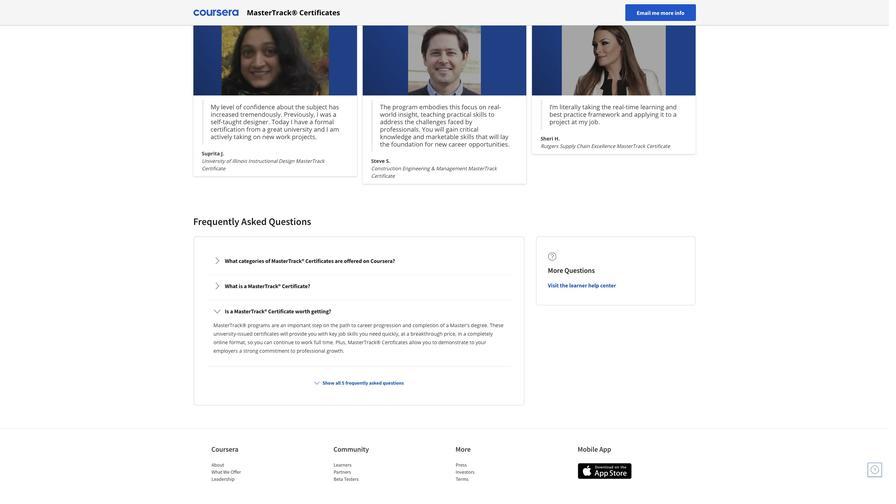 Task type: vqa. For each thing, say whether or not it's contained in the screenshot.


Task type: locate. For each thing, give the bounding box(es) containing it.
certificates inside "what categories of mastertrack® certificates are offered on coursera?" dropdown button
[[306, 258, 334, 265]]

what left categories
[[225, 258, 238, 265]]

1 horizontal spatial are
[[335, 258, 343, 265]]

skills right job
[[347, 331, 358, 337]]

2 horizontal spatial list
[[456, 462, 516, 484]]

2 horizontal spatial will
[[489, 133, 499, 141]]

1 horizontal spatial work
[[301, 339, 313, 346]]

the
[[295, 103, 305, 111], [602, 103, 611, 111], [405, 118, 414, 126], [380, 140, 390, 148], [560, 282, 568, 289], [331, 322, 338, 329]]

2 vertical spatial skills
[[347, 331, 358, 337]]

coursera image
[[193, 7, 238, 18]]

chain
[[577, 143, 590, 150]]

partners
[[334, 469, 351, 476]]

the left time
[[602, 103, 611, 111]]

time.
[[323, 339, 334, 346]]

on right offered
[[363, 258, 370, 265]]

the inside i'm literally taking the real-time learning and best practice framework and applying it to a project at my job.
[[602, 103, 611, 111]]

career up need
[[358, 322, 372, 329]]

certificate?
[[282, 283, 310, 290]]

it
[[661, 110, 664, 119]]

what for what is a mastertrack® certificate?
[[225, 283, 238, 290]]

more
[[548, 266, 563, 275], [456, 445, 471, 454]]

will
[[435, 125, 445, 134], [489, 133, 499, 141], [280, 331, 288, 337]]

1 vertical spatial more
[[456, 445, 471, 454]]

0 horizontal spatial at
[[401, 331, 406, 337]]

0 vertical spatial questions
[[269, 215, 311, 228]]

1 vertical spatial taking
[[234, 133, 252, 141]]

work up professional
[[301, 339, 313, 346]]

mobile
[[578, 445, 598, 454]]

of left the illinois
[[226, 158, 231, 164]]

self-
[[211, 118, 223, 126]]

3 list from the left
[[456, 462, 516, 484]]

email me more info
[[637, 9, 685, 16]]

0 horizontal spatial real-
[[488, 103, 501, 111]]

list for more
[[456, 462, 516, 484]]

what down about link
[[211, 469, 222, 476]]

0 vertical spatial are
[[335, 258, 343, 265]]

certificates inside mastertrack® programs are an important step on the path to career progression and completion of a master's degree. these university-issued certificates will provide you with key job skills you need quickly, at a breakthrough price, in a completely online format, so you can continue to work full time. plus, mastertrack® certificates allow you to demonstrate to your employers a strong commitment to professional growth.
[[382, 339, 408, 346]]

professionals.
[[380, 125, 421, 134]]

1 vertical spatial career
[[358, 322, 372, 329]]

challenges
[[416, 118, 447, 126]]

to right path
[[352, 322, 356, 329]]

1 horizontal spatial list
[[334, 462, 394, 484]]

list for coursera
[[211, 462, 272, 484]]

visit the learner help center link
[[548, 282, 616, 289]]

work
[[276, 133, 290, 141], [301, 339, 313, 346]]

on right focus
[[479, 103, 487, 111]]

frequently asked questions element
[[188, 215, 702, 412]]

a right have on the left
[[310, 118, 313, 126]]

what inside dropdown button
[[225, 258, 238, 265]]

of inside suprita j. university of illinois instructional design mastertrack certificate
[[226, 158, 231, 164]]

path
[[340, 322, 350, 329]]

more up "press" link
[[456, 445, 471, 454]]

i'm
[[550, 103, 558, 111]]

of inside my level of confidence about the subject has increased tremendously. previously, i was a self-taught designer. today i have a formal certification from a great university and i am actively taking on new work projects.
[[236, 103, 242, 111]]

to down breakthrough at the bottom left of page
[[433, 339, 437, 346]]

certificate up an
[[268, 308, 294, 315]]

0 horizontal spatial taking
[[234, 133, 252, 141]]

0 vertical spatial work
[[276, 133, 290, 141]]

taking inside my level of confidence about the subject has increased tremendously. previously, i was a self-taught designer. today i have a formal certification from a great university and i am actively taking on new work projects.
[[234, 133, 252, 141]]

the right about
[[295, 103, 305, 111]]

illinois
[[232, 158, 247, 164]]

certificate down the construction
[[371, 173, 395, 179]]

and left completion
[[403, 322, 412, 329]]

0 horizontal spatial mastertrack
[[296, 158, 325, 164]]

learners
[[334, 462, 352, 468]]

a right the is
[[230, 308, 233, 315]]

more for more
[[456, 445, 471, 454]]

0 vertical spatial at
[[572, 118, 577, 126]]

0 horizontal spatial work
[[276, 133, 290, 141]]

and
[[666, 103, 677, 111], [622, 110, 633, 119], [314, 125, 325, 134], [413, 133, 424, 141], [403, 322, 412, 329]]

0 horizontal spatial will
[[280, 331, 288, 337]]

career down gain
[[449, 140, 467, 148]]

taking inside i'm literally taking the real-time learning and best practice framework and applying it to a project at my job.
[[583, 103, 600, 111]]

mastertrack right design
[[296, 158, 325, 164]]

for
[[425, 140, 433, 148]]

excellence
[[591, 143, 616, 150]]

1 horizontal spatial taking
[[583, 103, 600, 111]]

2 vertical spatial certificates
[[382, 339, 408, 346]]

and left "am"
[[314, 125, 325, 134]]

2 horizontal spatial i
[[327, 125, 328, 134]]

2 vertical spatial mastertrack
[[468, 165, 497, 172]]

of up price, on the bottom of page
[[440, 322, 445, 329]]

taught
[[223, 118, 242, 126]]

a
[[333, 110, 337, 119], [674, 110, 677, 119], [310, 118, 313, 126], [262, 125, 266, 134], [244, 283, 247, 290], [230, 308, 233, 315], [446, 322, 449, 329], [407, 331, 410, 337], [464, 331, 466, 337], [239, 348, 242, 354]]

of inside dropdown button
[[265, 258, 270, 265]]

teaching
[[421, 110, 446, 119]]

to down continue
[[291, 348, 295, 354]]

a up allow
[[407, 331, 410, 337]]

work down 'today'
[[276, 133, 290, 141]]

at right quickly,
[[401, 331, 406, 337]]

skills right the by
[[473, 110, 487, 119]]

press link
[[456, 462, 467, 468]]

more
[[661, 9, 674, 16]]

1 horizontal spatial real-
[[613, 103, 626, 111]]

1 vertical spatial at
[[401, 331, 406, 337]]

opportunities.
[[469, 140, 510, 148]]

continue
[[274, 339, 294, 346]]

list
[[211, 462, 272, 484], [334, 462, 394, 484], [456, 462, 516, 484]]

sheri h. rutgers supply chain excellence mastertrack certificate
[[541, 135, 670, 150]]

2 list from the left
[[334, 462, 394, 484]]

on
[[479, 103, 487, 111], [253, 133, 261, 141], [363, 258, 370, 265], [323, 322, 330, 329]]

tremendously.
[[240, 110, 282, 119]]

1 horizontal spatial new
[[435, 140, 447, 148]]

2 real- from the left
[[613, 103, 626, 111]]

on up with
[[323, 322, 330, 329]]

the up key on the bottom
[[331, 322, 338, 329]]

skills
[[473, 110, 487, 119], [461, 133, 475, 141], [347, 331, 358, 337]]

1 vertical spatial are
[[272, 322, 279, 329]]

and left applying
[[622, 110, 633, 119]]

me
[[652, 9, 660, 16]]

a right in
[[464, 331, 466, 337]]

mastertrack® inside dropdown button
[[272, 258, 304, 265]]

show
[[323, 380, 335, 386]]

0 horizontal spatial career
[[358, 322, 372, 329]]

0 horizontal spatial list
[[211, 462, 272, 484]]

certificate inside suprita j. university of illinois instructional design mastertrack certificate
[[202, 165, 225, 172]]

will right you
[[435, 125, 445, 134]]

0 vertical spatial more
[[548, 266, 563, 275]]

applying
[[634, 110, 659, 119]]

learning
[[641, 103, 664, 111]]

mastertrack right excellence in the top of the page
[[617, 143, 646, 150]]

to right focus
[[489, 110, 495, 119]]

1 horizontal spatial mastertrack
[[468, 165, 497, 172]]

the down program
[[405, 118, 414, 126]]

0 horizontal spatial i
[[291, 118, 293, 126]]

about
[[277, 103, 294, 111]]

help
[[589, 282, 600, 289]]

0 horizontal spatial new
[[262, 133, 274, 141]]

a right "is"
[[244, 283, 247, 290]]

at
[[572, 118, 577, 126], [401, 331, 406, 337]]

what categories of mastertrack® certificates are offered on coursera? button
[[208, 251, 510, 271]]

step
[[312, 322, 322, 329]]

confidence
[[243, 103, 275, 111]]

1 vertical spatial mastertrack
[[296, 158, 325, 164]]

1 vertical spatial questions
[[565, 266, 595, 275]]

what we offer link
[[211, 469, 241, 476]]

and inside mastertrack® programs are an important step on the path to career progression and completion of a master's degree. these university-issued certificates will provide you with key job skills you need quickly, at a breakthrough price, in a completely online format, so you can continue to work full time. plus, mastertrack® certificates allow you to demonstrate to your employers a strong commitment to professional growth.
[[403, 322, 412, 329]]

and right it
[[666, 103, 677, 111]]

of right level
[[236, 103, 242, 111]]

i left have on the left
[[291, 118, 293, 126]]

new right from
[[262, 133, 274, 141]]

on inside dropdown button
[[363, 258, 370, 265]]

mastertrack
[[617, 143, 646, 150], [296, 158, 325, 164], [468, 165, 497, 172]]

today
[[272, 118, 289, 126]]

on inside the program embodies this focus on real- world insight, teaching practical skills to address the challenges faced by professionals. you will gain critical knowledge and marketable skills that will lay the foundation for new career opportunities.
[[479, 103, 487, 111]]

certificate down university
[[202, 165, 225, 172]]

0 vertical spatial mastertrack
[[617, 143, 646, 150]]

are left an
[[272, 322, 279, 329]]

list containing about
[[211, 462, 272, 484]]

are left offered
[[335, 258, 343, 265]]

1 horizontal spatial at
[[572, 118, 577, 126]]

1 vertical spatial certificates
[[306, 258, 334, 265]]

1 horizontal spatial career
[[449, 140, 467, 148]]

help center image
[[871, 466, 880, 474]]

will inside mastertrack® programs are an important step on the path to career progression and completion of a master's degree. these university-issued certificates will provide you with key job skills you need quickly, at a breakthrough price, in a completely online format, so you can continue to work full time. plus, mastertrack® certificates allow you to demonstrate to your employers a strong commitment to professional growth.
[[280, 331, 288, 337]]

instructional
[[248, 158, 278, 164]]

address
[[380, 118, 403, 126]]

1 vertical spatial work
[[301, 339, 313, 346]]

to right it
[[666, 110, 672, 119]]

learner
[[570, 282, 587, 289]]

knowledge
[[380, 133, 412, 141]]

i left "am"
[[327, 125, 328, 134]]

more up visit in the bottom right of the page
[[548, 266, 563, 275]]

1 list from the left
[[211, 462, 272, 484]]

the inside my level of confidence about the subject has increased tremendously. previously, i was a self-taught designer. today i have a formal certification from a great university and i am actively taking on new work projects.
[[295, 103, 305, 111]]

projects.
[[292, 133, 317, 141]]

skills inside mastertrack® programs are an important step on the path to career progression and completion of a master's degree. these university-issued certificates will provide you with key job skills you need quickly, at a breakthrough price, in a completely online format, so you can continue to work full time. plus, mastertrack® certificates allow you to demonstrate to your employers a strong commitment to professional growth.
[[347, 331, 358, 337]]

new inside the program embodies this focus on real- world insight, teaching practical skills to address the challenges faced by professionals. you will gain critical knowledge and marketable skills that will lay the foundation for new career opportunities.
[[435, 140, 447, 148]]

learners link
[[334, 462, 352, 468]]

about what we offer leadership
[[211, 462, 241, 483]]

taking up "job."
[[583, 103, 600, 111]]

0 horizontal spatial are
[[272, 322, 279, 329]]

0 vertical spatial taking
[[583, 103, 600, 111]]

on down designer.
[[253, 133, 261, 141]]

mastertrack inside sheri h. rutgers supply chain excellence mastertrack certificate
[[617, 143, 646, 150]]

real- left applying
[[613, 103, 626, 111]]

will up continue
[[280, 331, 288, 337]]

skills left "that"
[[461, 133, 475, 141]]

about
[[211, 462, 224, 468]]

mastertrack inside the steve s. construction engineering & management mastertrack certificate
[[468, 165, 497, 172]]

that
[[476, 133, 488, 141]]

0 horizontal spatial more
[[456, 445, 471, 454]]

have
[[294, 118, 308, 126]]

list containing learners
[[334, 462, 394, 484]]

what inside dropdown button
[[225, 283, 238, 290]]

certificate down it
[[647, 143, 670, 150]]

was
[[320, 110, 331, 119]]

list containing press
[[456, 462, 516, 484]]

will left lay
[[489, 133, 499, 141]]

what inside 'about what we offer leadership'
[[211, 469, 222, 476]]

at inside i'm literally taking the real-time learning and best practice framework and applying it to a project at my job.
[[572, 118, 577, 126]]

show all 5 frequently asked questions button
[[311, 377, 407, 390]]

mastertrack down opportunities.
[[468, 165, 497, 172]]

real- right focus
[[488, 103, 501, 111]]

to inside i'm literally taking the real-time learning and best practice framework and applying it to a project at my job.
[[666, 110, 672, 119]]

2 vertical spatial what
[[211, 469, 222, 476]]

at left the my
[[572, 118, 577, 126]]

1 real- from the left
[[488, 103, 501, 111]]

2 horizontal spatial mastertrack
[[617, 143, 646, 150]]

taking down taught
[[234, 133, 252, 141]]

email me more info button
[[626, 4, 696, 21]]

1 horizontal spatial more
[[548, 266, 563, 275]]

0 vertical spatial career
[[449, 140, 467, 148]]

mastertrack® programs are an important step on the path to career progression and completion of a master's degree. these university-issued certificates will provide you with key job skills you need quickly, at a breakthrough price, in a completely online format, so you can continue to work full time. plus, mastertrack® certificates allow you to demonstrate to your employers a strong commitment to professional growth.
[[214, 322, 504, 354]]

to inside the program embodies this focus on real- world insight, teaching practical skills to address the challenges faced by professionals. you will gain critical knowledge and marketable skills that will lay the foundation for new career opportunities.
[[489, 110, 495, 119]]

mastertrack inside suprita j. university of illinois instructional design mastertrack certificate
[[296, 158, 325, 164]]

of right categories
[[265, 258, 270, 265]]

1 vertical spatial what
[[225, 283, 238, 290]]

what left "is"
[[225, 283, 238, 290]]

real-
[[488, 103, 501, 111], [613, 103, 626, 111]]

on inside mastertrack® programs are an important step on the path to career progression and completion of a master's degree. these university-issued certificates will provide you with key job skills you need quickly, at a breakthrough price, in a completely online format, so you can continue to work full time. plus, mastertrack® certificates allow you to demonstrate to your employers a strong commitment to professional growth.
[[323, 322, 330, 329]]

asked
[[241, 215, 267, 228]]

framework
[[588, 110, 620, 119]]

questions
[[269, 215, 311, 228], [565, 266, 595, 275]]

the inside mastertrack® programs are an important step on the path to career progression and completion of a master's degree. these university-issued certificates will provide you with key job skills you need quickly, at a breakthrough price, in a completely online format, so you can continue to work full time. plus, mastertrack® certificates allow you to demonstrate to your employers a strong commitment to professional growth.
[[331, 322, 338, 329]]

job
[[339, 331, 346, 337]]

a right it
[[674, 110, 677, 119]]

new right for
[[435, 140, 447, 148]]

0 vertical spatial what
[[225, 258, 238, 265]]

5
[[342, 380, 345, 386]]

to
[[489, 110, 495, 119], [666, 110, 672, 119], [352, 322, 356, 329], [295, 339, 300, 346], [433, 339, 437, 346], [470, 339, 475, 346], [291, 348, 295, 354]]

0 horizontal spatial questions
[[269, 215, 311, 228]]

and left for
[[413, 133, 424, 141]]

i'm literally taking the real-time learning and best practice framework and applying it to a project at my job.
[[550, 103, 677, 126]]

coursera?
[[371, 258, 395, 265]]

list for community
[[334, 462, 394, 484]]

i left 'was' in the left top of the page
[[317, 110, 319, 119]]

more inside frequently asked questions element
[[548, 266, 563, 275]]

new inside my level of confidence about the subject has increased tremendously. previously, i was a self-taught designer. today i have a formal certification from a great university and i am actively taking on new work projects.
[[262, 133, 274, 141]]

partners link
[[334, 469, 351, 476]]



Task type: describe. For each thing, give the bounding box(es) containing it.
breakthrough
[[411, 331, 443, 337]]

suprita j. university of illinois instructional design mastertrack certificate
[[202, 150, 325, 172]]

strong
[[243, 348, 258, 354]]

progression
[[374, 322, 401, 329]]

online
[[214, 339, 228, 346]]

the up "s."
[[380, 140, 390, 148]]

certificate inside sheri h. rutgers supply chain excellence mastertrack certificate
[[647, 143, 670, 150]]

a inside dropdown button
[[244, 283, 247, 290]]

collapsed list
[[205, 249, 513, 368]]

actively
[[211, 133, 232, 141]]

insight,
[[398, 110, 419, 119]]

embodies
[[420, 103, 448, 111]]

to down provide
[[295, 339, 300, 346]]

an
[[281, 322, 286, 329]]

marketable
[[426, 133, 459, 141]]

plus,
[[336, 339, 347, 346]]

info
[[675, 9, 685, 16]]

provide
[[289, 331, 307, 337]]

literally
[[560, 103, 581, 111]]

visit the learner help center
[[548, 282, 616, 289]]

can
[[264, 339, 272, 346]]

frequently asked questions
[[193, 215, 311, 228]]

what is a mastertrack® certificate? button
[[208, 276, 510, 296]]

to left your
[[470, 339, 475, 346]]

designer.
[[243, 118, 270, 126]]

a inside dropdown button
[[230, 308, 233, 315]]

steve
[[371, 158, 385, 164]]

this
[[450, 103, 460, 111]]

am
[[330, 125, 339, 134]]

mastertrack® inside dropdown button
[[234, 308, 267, 315]]

certification
[[211, 125, 245, 134]]

s.
[[386, 158, 390, 164]]

career inside mastertrack® programs are an important step on the path to career progression and completion of a master's degree. these university-issued certificates will provide you with key job skills you need quickly, at a breakthrough price, in a completely online format, so you can continue to work full time. plus, mastertrack® certificates allow you to demonstrate to your employers a strong commitment to professional growth.
[[358, 322, 372, 329]]

rutgers
[[541, 143, 559, 150]]

mastertrack® inside dropdown button
[[248, 283, 281, 290]]

1 horizontal spatial questions
[[565, 266, 595, 275]]

best
[[550, 110, 562, 119]]

you left need
[[360, 331, 368, 337]]

a up price, on the bottom of page
[[446, 322, 449, 329]]

demonstrate
[[439, 339, 469, 346]]

a inside i'm literally taking the real-time learning and best practice framework and applying it to a project at my job.
[[674, 110, 677, 119]]

you down step
[[308, 331, 317, 337]]

certificates
[[254, 331, 279, 337]]

at inside mastertrack® programs are an important step on the path to career progression and completion of a master's degree. these university-issued certificates will provide you with key job skills you need quickly, at a breakthrough price, in a completely online format, so you can continue to work full time. plus, mastertrack® certificates allow you to demonstrate to your employers a strong commitment to professional growth.
[[401, 331, 406, 337]]

these
[[490, 322, 504, 329]]

sheri
[[541, 135, 554, 142]]

is
[[239, 283, 243, 290]]

growth.
[[327, 348, 344, 354]]

completion
[[413, 322, 439, 329]]

formal
[[315, 118, 334, 126]]

need
[[369, 331, 381, 337]]

0 vertical spatial skills
[[473, 110, 487, 119]]

leadership
[[211, 476, 234, 483]]

the
[[380, 103, 391, 111]]

commitment
[[260, 348, 289, 354]]

and inside my level of confidence about the subject has increased tremendously. previously, i was a self-taught designer. today i have a formal certification from a great university and i am actively taking on new work projects.
[[314, 125, 325, 134]]

terms link
[[456, 476, 469, 483]]

categories
[[239, 258, 264, 265]]

my
[[579, 118, 588, 126]]

career inside the program embodies this focus on real- world insight, teaching practical skills to address the challenges faced by professionals. you will gain critical knowledge and marketable skills that will lay the foundation for new career opportunities.
[[449, 140, 467, 148]]

download on the app store image
[[578, 463, 632, 479]]

you
[[422, 125, 433, 134]]

has
[[329, 103, 339, 111]]

more for more questions
[[548, 266, 563, 275]]

learners partners beta testers
[[334, 462, 359, 483]]

with
[[318, 331, 328, 337]]

so
[[248, 339, 253, 346]]

is a mastertrack® certificate worth getting? button
[[208, 302, 510, 321]]

design
[[279, 158, 295, 164]]

are inside mastertrack® programs are an important step on the path to career progression and completion of a master's degree. these university-issued certificates will provide you with key job skills you need quickly, at a breakthrough price, in a completely online format, so you can continue to work full time. plus, mastertrack® certificates allow you to demonstrate to your employers a strong commitment to professional growth.
[[272, 322, 279, 329]]

important
[[288, 322, 311, 329]]

and inside the program embodies this focus on real- world insight, teaching practical skills to address the challenges faced by professionals. you will gain critical knowledge and marketable skills that will lay the foundation for new career opportunities.
[[413, 133, 424, 141]]

my
[[211, 103, 220, 111]]

1 vertical spatial skills
[[461, 133, 475, 141]]

work inside my level of confidence about the subject has increased tremendously. previously, i was a self-taught designer. today i have a formal certification from a great university and i am actively taking on new work projects.
[[276, 133, 290, 141]]

1 horizontal spatial i
[[317, 110, 319, 119]]

certificate inside the steve s. construction engineering & management mastertrack certificate
[[371, 173, 395, 179]]

foundation
[[391, 140, 423, 148]]

real- inside i'm literally taking the real-time learning and best practice framework and applying it to a project at my job.
[[613, 103, 626, 111]]

level
[[221, 103, 234, 111]]

suprita
[[202, 150, 220, 157]]

what for what categories of mastertrack® certificates are offered on coursera?
[[225, 258, 238, 265]]

by
[[466, 118, 473, 126]]

critical
[[460, 125, 479, 134]]

what categories of mastertrack® certificates are offered on coursera?
[[225, 258, 395, 265]]

employers
[[214, 348, 238, 354]]

community
[[334, 445, 369, 454]]

the right visit in the bottom right of the page
[[560, 282, 568, 289]]

questions
[[383, 380, 404, 386]]

of inside mastertrack® programs are an important step on the path to career progression and completion of a master's degree. these university-issued certificates will provide you with key job skills you need quickly, at a breakthrough price, in a completely online format, so you can continue to work full time. plus, mastertrack® certificates allow you to demonstrate to your employers a strong commitment to professional growth.
[[440, 322, 445, 329]]

j.
[[221, 150, 224, 157]]

frequently
[[345, 380, 368, 386]]

your
[[476, 339, 487, 346]]

is a mastertrack® certificate worth getting?
[[225, 308, 331, 315]]

allow
[[409, 339, 421, 346]]

press
[[456, 462, 467, 468]]

press investors terms
[[456, 462, 475, 483]]

new for career
[[435, 140, 447, 148]]

world
[[380, 110, 397, 119]]

quickly,
[[382, 331, 400, 337]]

on inside my level of confidence about the subject has increased tremendously. previously, i was a self-taught designer. today i have a formal certification from a great university and i am actively taking on new work projects.
[[253, 133, 261, 141]]

you right so
[[254, 339, 263, 346]]

work inside mastertrack® programs are an important step on the path to career progression and completion of a master's degree. these university-issued certificates will provide you with key job skills you need quickly, at a breakthrough price, in a completely online format, so you can continue to work full time. plus, mastertrack® certificates allow you to demonstrate to your employers a strong commitment to professional growth.
[[301, 339, 313, 346]]

construction
[[371, 165, 401, 172]]

mastertrack for i'm literally taking the real-time learning and best practice framework and applying it to a project at my job.
[[617, 143, 646, 150]]

mastertrack® certificates
[[247, 8, 340, 17]]

you down breakthrough at the bottom left of page
[[423, 339, 431, 346]]

mastertrack for the program embodies this focus on real- world insight, teaching practical skills to address the challenges faced by professionals. you will gain critical knowledge and marketable skills that will lay the foundation for new career opportunities.
[[468, 165, 497, 172]]

a right from
[[262, 125, 266, 134]]

professional
[[297, 348, 325, 354]]

coursera
[[211, 445, 239, 454]]

from
[[247, 125, 261, 134]]

management
[[436, 165, 467, 172]]

new for work
[[262, 133, 274, 141]]

terms
[[456, 476, 469, 483]]

1 horizontal spatial will
[[435, 125, 445, 134]]

a down format,
[[239, 348, 242, 354]]

supply
[[560, 143, 576, 150]]

are inside "what categories of mastertrack® certificates are offered on coursera?" dropdown button
[[335, 258, 343, 265]]

engineering
[[403, 165, 430, 172]]

0 vertical spatial certificates
[[299, 8, 340, 17]]

a right 'was' in the left top of the page
[[333, 110, 337, 119]]

previously,
[[284, 110, 315, 119]]

certificate inside dropdown button
[[268, 308, 294, 315]]

leadership link
[[211, 476, 234, 483]]

investors link
[[456, 469, 475, 476]]

real- inside the program embodies this focus on real- world insight, teaching practical skills to address the challenges faced by professionals. you will gain critical knowledge and marketable skills that will lay the foundation for new career opportunities.
[[488, 103, 501, 111]]

frequently
[[193, 215, 239, 228]]

we
[[223, 469, 230, 476]]



